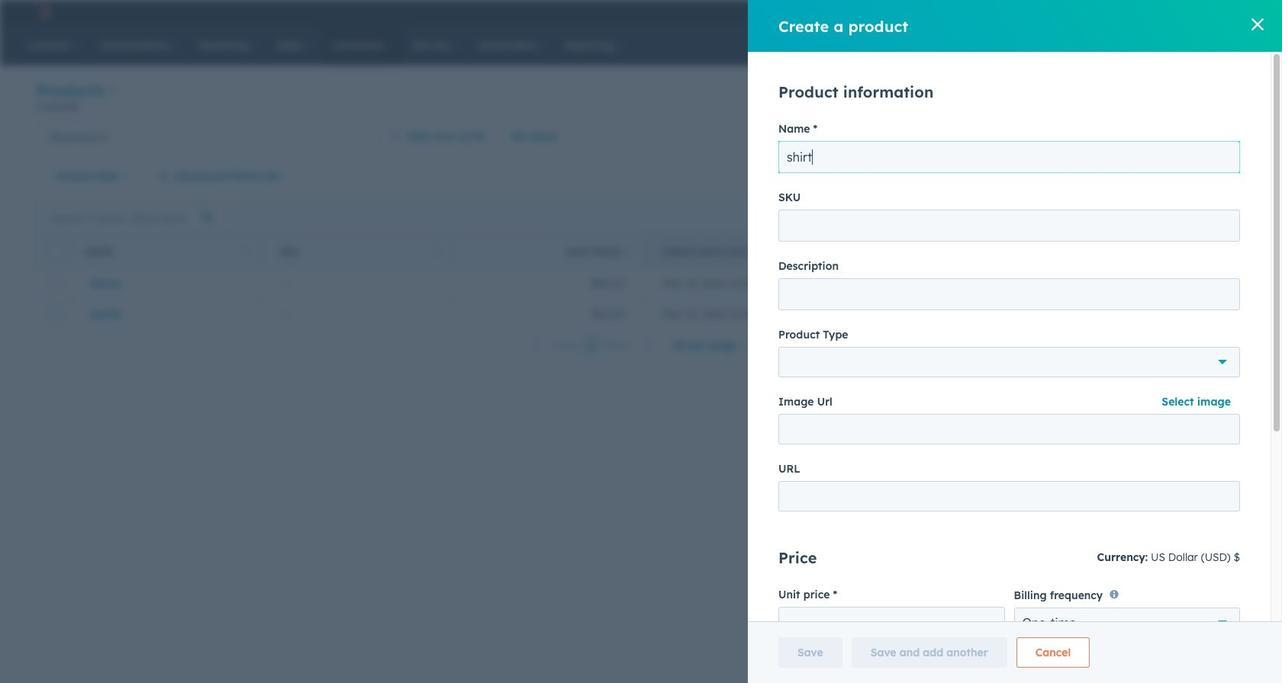 Task type: vqa. For each thing, say whether or not it's contained in the screenshot.
the right the Press to sort. element
yes



Task type: describe. For each thing, give the bounding box(es) containing it.
Search name, description, or SKU search field
[[40, 204, 226, 232]]

marketplaces image
[[1057, 7, 1071, 21]]

1 press to sort. image from the left
[[243, 245, 249, 256]]

2 press to sort. image from the left
[[626, 245, 632, 256]]

2 press to sort. element from the left
[[434, 245, 440, 258]]

3 press to sort. element from the left
[[626, 245, 632, 258]]

john smith image
[[1172, 5, 1186, 19]]



Task type: locate. For each thing, give the bounding box(es) containing it.
pagination navigation
[[525, 336, 663, 356]]

1 press to sort. element from the left
[[243, 245, 249, 258]]

press to sort. element
[[243, 245, 249, 258], [434, 245, 440, 258], [626, 245, 632, 258]]

dialog
[[748, 0, 1282, 684]]

banner
[[37, 79, 1246, 121]]

1 horizontal spatial press to sort. image
[[626, 245, 632, 256]]

None text field
[[778, 210, 1240, 242], [778, 414, 1240, 445], [778, 210, 1240, 242], [778, 414, 1240, 445]]

0 horizontal spatial press to sort. image
[[243, 245, 249, 256]]

Search HubSpot search field
[[1056, 32, 1229, 58]]

close image
[[1252, 18, 1264, 31]]

2 horizontal spatial press to sort. element
[[626, 245, 632, 258]]

press to sort. image
[[434, 245, 440, 256]]

0 horizontal spatial press to sort. element
[[243, 245, 249, 258]]

None text field
[[778, 141, 1240, 173], [778, 279, 1240, 311], [778, 482, 1240, 512], [778, 607, 1005, 638], [778, 141, 1240, 173], [778, 279, 1240, 311], [778, 482, 1240, 512], [778, 607, 1005, 638]]

menu
[[946, 0, 1264, 24]]

press to sort. image
[[243, 245, 249, 256], [626, 245, 632, 256]]

1 horizontal spatial press to sort. element
[[434, 245, 440, 258]]



